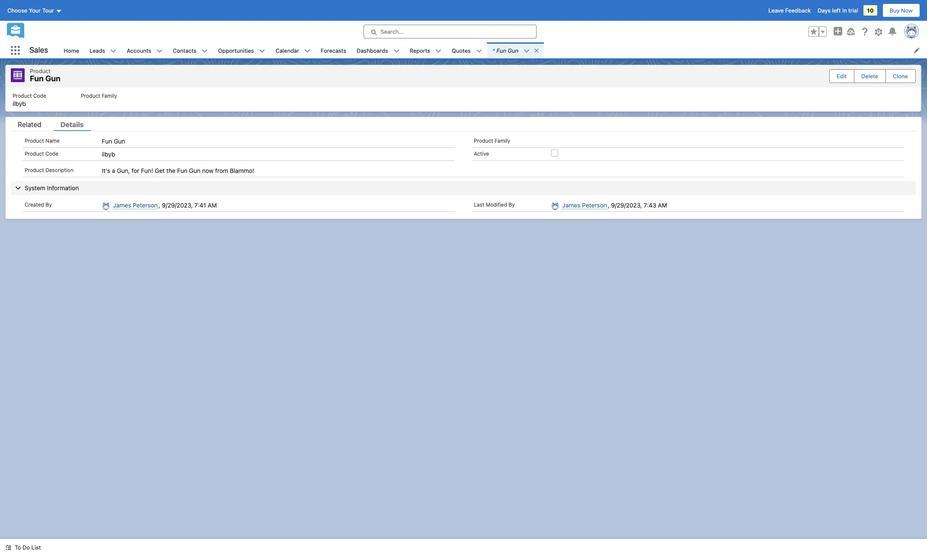 Task type: describe. For each thing, give the bounding box(es) containing it.
delete
[[862, 73, 879, 79]]

james for , 9/29/2023, 7:41 am
[[113, 201, 131, 209]]

* fun gun
[[492, 47, 519, 54]]

gun inside list item
[[508, 47, 519, 54]]

blammo!
[[230, 167, 254, 174]]

*
[[492, 47, 495, 54]]

clone
[[893, 73, 908, 79]]

product code
[[25, 150, 58, 157]]

text default image for reports
[[436, 48, 442, 54]]

fun right the
[[177, 167, 187, 174]]

contacts link
[[168, 42, 202, 58]]

created by
[[25, 201, 52, 208]]

calendar list item
[[270, 42, 316, 58]]

it's
[[102, 167, 110, 174]]

home link
[[59, 42, 84, 58]]

family inside ilbyb list
[[102, 92, 117, 99]]

fun gun
[[102, 137, 125, 145]]

reports list item
[[405, 42, 447, 58]]

text default image for calendar
[[304, 48, 310, 54]]

last modified by
[[474, 201, 515, 208]]

contacts
[[173, 47, 197, 54]]

fun inside product fun gun
[[30, 74, 44, 83]]

10
[[867, 7, 874, 14]]

7:43
[[644, 201, 657, 209]]

text default image for accounts
[[156, 48, 163, 54]]

get
[[155, 167, 165, 174]]

leads link
[[84, 42, 110, 58]]

dashboards link
[[352, 42, 393, 58]]

james peterson link for , 9/29/2023, 7:43 am
[[562, 201, 607, 209]]

related link
[[11, 120, 48, 131]]

tour
[[42, 7, 54, 14]]

, for , 9/29/2023, 7:43 am
[[608, 201, 610, 209]]

for
[[132, 167, 139, 174]]

product fun gun
[[30, 67, 61, 83]]

it's a gun, for fun! get the fun gun now from blammo!
[[102, 167, 254, 174]]

fun up it's
[[102, 137, 112, 145]]

modified
[[486, 201, 507, 208]]

your
[[29, 7, 41, 14]]

am for , 9/29/2023, 7:41 am
[[208, 201, 217, 209]]

buy
[[890, 7, 900, 14]]

james peterson link for , 9/29/2023, 7:41 am
[[113, 201, 158, 209]]

2 by from the left
[[509, 201, 515, 208]]

product family inside ilbyb list
[[81, 92, 117, 99]]

to do list button
[[0, 539, 46, 556]]

search... button
[[364, 25, 537, 38]]

opportunities list item
[[213, 42, 270, 58]]

description
[[45, 167, 73, 173]]

active
[[474, 150, 489, 157]]

accounts
[[127, 47, 151, 54]]

sales
[[29, 46, 48, 55]]

last
[[474, 201, 484, 208]]

am for , 9/29/2023, 7:43 am
[[658, 201, 667, 209]]

choose
[[7, 7, 27, 14]]

text default image inside to do list button
[[5, 545, 11, 551]]

false image
[[551, 149, 559, 157]]

forecasts
[[321, 47, 346, 54]]

left
[[832, 7, 841, 14]]

accounts link
[[122, 42, 156, 58]]

trial
[[849, 7, 859, 14]]

leave feedback link
[[769, 7, 811, 14]]

system information
[[25, 184, 79, 191]]

product up product code
[[25, 137, 44, 144]]

product description
[[25, 167, 73, 173]]

a
[[112, 167, 115, 174]]

to do list
[[15, 544, 41, 551]]

gun left now
[[189, 167, 201, 174]]

the
[[166, 167, 175, 174]]

leave
[[769, 7, 784, 14]]

peterson for , 9/29/2023, 7:43 am
[[582, 201, 607, 209]]

dashboards
[[357, 47, 388, 54]]

days
[[818, 7, 831, 14]]

gun inside product fun gun
[[45, 74, 61, 83]]

peterson for , 9/29/2023, 7:41 am
[[133, 201, 158, 209]]

leads
[[90, 47, 105, 54]]

list
[[31, 544, 41, 551]]

related
[[18, 120, 41, 128]]

do
[[23, 544, 30, 551]]

information
[[47, 184, 79, 191]]

dashboards list item
[[352, 42, 405, 58]]

choose your tour
[[7, 7, 54, 14]]

details link
[[54, 120, 91, 131]]



Task type: vqa. For each thing, say whether or not it's contained in the screenshot.
text default image within the Accounts list item
yes



Task type: locate. For each thing, give the bounding box(es) containing it.
0 horizontal spatial james
[[113, 201, 131, 209]]

1 , from the left
[[159, 201, 160, 209]]

product
[[30, 67, 51, 74], [13, 92, 32, 99], [81, 92, 100, 99], [25, 137, 44, 144], [474, 137, 493, 144], [25, 150, 44, 157], [25, 167, 44, 173]]

4 text default image from the left
[[304, 48, 310, 54]]

gun right "*"
[[508, 47, 519, 54]]

text default image inside the leads 'list item'
[[110, 48, 116, 54]]

text default image right calendar
[[304, 48, 310, 54]]

by right modified at top right
[[509, 201, 515, 208]]

text default image inside accounts list item
[[156, 48, 163, 54]]

6 text default image from the left
[[524, 48, 530, 54]]

text default image right accounts
[[156, 48, 163, 54]]

code down product fun gun
[[33, 92, 46, 99]]

0 horizontal spatial james peterson
[[113, 201, 158, 209]]

clone button
[[886, 70, 915, 83]]

9/29/2023, left the 7:41
[[162, 201, 193, 209]]

text default image
[[534, 47, 540, 54], [259, 48, 265, 54], [393, 48, 399, 54], [436, 48, 442, 54], [5, 545, 11, 551]]

product up 'related'
[[13, 92, 32, 99]]

code for product code ilbyb
[[33, 92, 46, 99]]

1 horizontal spatial james
[[562, 201, 581, 209]]

product inside product fun gun
[[30, 67, 51, 74]]

text default image right leads
[[110, 48, 116, 54]]

1 9/29/2023, from the left
[[162, 201, 193, 209]]

ilbyb list
[[6, 87, 921, 111]]

name
[[45, 137, 60, 144]]

0 vertical spatial family
[[102, 92, 117, 99]]

calendar
[[276, 47, 299, 54]]

1 horizontal spatial ,
[[608, 201, 610, 209]]

james peterson for , 9/29/2023, 7:41 am
[[113, 201, 158, 209]]

fun right "*"
[[497, 47, 506, 54]]

text default image left the to on the bottom left
[[5, 545, 11, 551]]

choose your tour button
[[7, 3, 62, 17]]

fun inside list item
[[497, 47, 506, 54]]

family
[[102, 92, 117, 99], [495, 137, 510, 144]]

buy now button
[[883, 3, 921, 17]]

list item containing *
[[487, 42, 544, 58]]

in
[[843, 7, 847, 14]]

home
[[64, 47, 79, 54]]

text default image inside reports list item
[[436, 48, 442, 54]]

code
[[33, 92, 46, 99], [45, 150, 58, 157]]

created
[[25, 201, 44, 208]]

james peterson link
[[113, 201, 158, 209], [562, 201, 607, 209]]

buy now
[[890, 7, 913, 14]]

1 vertical spatial ilbyb
[[102, 150, 115, 158]]

james peterson for , 9/29/2023, 7:43 am
[[562, 201, 607, 209]]

0 vertical spatial ilbyb
[[13, 100, 26, 107]]

1 horizontal spatial 9/29/2023,
[[611, 201, 642, 209]]

from
[[215, 167, 228, 174]]

text default image inside dashboards list item
[[393, 48, 399, 54]]

opportunities
[[218, 47, 254, 54]]

0 horizontal spatial family
[[102, 92, 117, 99]]

search...
[[381, 28, 404, 35]]

text default image for dashboards
[[393, 48, 399, 54]]

product name
[[25, 137, 60, 144]]

, down get
[[159, 201, 160, 209]]

am right 7:43
[[658, 201, 667, 209]]

9/29/2023, left 7:43
[[611, 201, 642, 209]]

, for , 9/29/2023, 7:41 am
[[159, 201, 160, 209]]

text default image left "*"
[[476, 48, 482, 54]]

0 horizontal spatial ilbyb
[[13, 100, 26, 107]]

text default image inside contacts list item
[[202, 48, 208, 54]]

text default image right * fun gun
[[524, 48, 530, 54]]

james peterson
[[113, 201, 158, 209], [562, 201, 607, 209]]

2 9/29/2023, from the left
[[611, 201, 642, 209]]

9/29/2023, for 9/29/2023, 7:41 am
[[162, 201, 193, 209]]

text default image inside calendar list item
[[304, 48, 310, 54]]

1 horizontal spatial by
[[509, 201, 515, 208]]

contacts list item
[[168, 42, 213, 58]]

1 horizontal spatial peterson
[[582, 201, 607, 209]]

1 text default image from the left
[[110, 48, 116, 54]]

forecasts link
[[316, 42, 352, 58]]

text default image for contacts
[[202, 48, 208, 54]]

quotes list item
[[447, 42, 487, 58]]

0 horizontal spatial peterson
[[133, 201, 158, 209]]

group
[[809, 26, 827, 37]]

0 vertical spatial code
[[33, 92, 46, 99]]

, 9/29/2023, 7:41 am
[[159, 201, 217, 209]]

1 vertical spatial family
[[495, 137, 510, 144]]

2 james peterson link from the left
[[562, 201, 607, 209]]

james
[[113, 201, 131, 209], [562, 201, 581, 209]]

details
[[60, 120, 84, 128]]

text default image right contacts
[[202, 48, 208, 54]]

1 james peterson link from the left
[[113, 201, 158, 209]]

1 horizontal spatial james peterson link
[[562, 201, 607, 209]]

quotes
[[452, 47, 471, 54]]

0 horizontal spatial am
[[208, 201, 217, 209]]

2 am from the left
[[658, 201, 667, 209]]

product up active
[[474, 137, 493, 144]]

text default image left calendar
[[259, 48, 265, 54]]

edit
[[837, 73, 847, 79]]

ilbyb
[[13, 100, 26, 107], [102, 150, 115, 158]]

1 horizontal spatial family
[[495, 137, 510, 144]]

, 9/29/2023, 7:43 am
[[608, 201, 667, 209]]

9/29/2023,
[[162, 201, 193, 209], [611, 201, 642, 209]]

code for product code
[[45, 150, 58, 157]]

delete button
[[855, 70, 886, 83]]

list containing home
[[59, 42, 927, 58]]

1 by from the left
[[46, 201, 52, 208]]

text default image for opportunities
[[259, 48, 265, 54]]

1 james peterson from the left
[[113, 201, 158, 209]]

feedback
[[786, 7, 811, 14]]

ilbyb down fun gun
[[102, 150, 115, 158]]

0 horizontal spatial product family
[[81, 92, 117, 99]]

system information button
[[11, 181, 916, 195]]

gun
[[508, 47, 519, 54], [45, 74, 61, 83], [114, 137, 125, 145], [189, 167, 201, 174]]

edit button
[[830, 70, 854, 83]]

days left in trial
[[818, 7, 859, 14]]

accounts list item
[[122, 42, 168, 58]]

opportunities link
[[213, 42, 259, 58]]

product down product name
[[25, 150, 44, 157]]

text default image inside list item
[[534, 47, 540, 54]]

reports
[[410, 47, 430, 54]]

product code ilbyb
[[13, 92, 46, 107]]

code inside product code ilbyb
[[33, 92, 46, 99]]

2 james from the left
[[562, 201, 581, 209]]

text default image
[[110, 48, 116, 54], [156, 48, 163, 54], [202, 48, 208, 54], [304, 48, 310, 54], [476, 48, 482, 54], [524, 48, 530, 54]]

code down name
[[45, 150, 58, 157]]

quotes link
[[447, 42, 476, 58]]

5 text default image from the left
[[476, 48, 482, 54]]

2 james peterson from the left
[[562, 201, 607, 209]]

calendar link
[[270, 42, 304, 58]]

to
[[15, 544, 21, 551]]

1 horizontal spatial ilbyb
[[102, 150, 115, 158]]

0 horizontal spatial james peterson link
[[113, 201, 158, 209]]

list item
[[487, 42, 544, 58]]

7:41
[[195, 201, 206, 209]]

2 , from the left
[[608, 201, 610, 209]]

3 text default image from the left
[[202, 48, 208, 54]]

by right created
[[46, 201, 52, 208]]

fun!
[[141, 167, 153, 174]]

text default image inside opportunities list item
[[259, 48, 265, 54]]

1 vertical spatial code
[[45, 150, 58, 157]]

1 vertical spatial product family
[[474, 137, 510, 144]]

1 horizontal spatial am
[[658, 201, 667, 209]]

product inside product code ilbyb
[[13, 92, 32, 99]]

1 horizontal spatial james peterson
[[562, 201, 607, 209]]

product up the system at the top
[[25, 167, 44, 173]]

reports link
[[405, 42, 436, 58]]

text default image right * fun gun
[[534, 47, 540, 54]]

1 horizontal spatial product family
[[474, 137, 510, 144]]

gun,
[[117, 167, 130, 174]]

product family
[[81, 92, 117, 99], [474, 137, 510, 144]]

fun
[[497, 47, 506, 54], [30, 74, 44, 83], [102, 137, 112, 145], [177, 167, 187, 174]]

gun up gun,
[[114, 137, 125, 145]]

am right the 7:41
[[208, 201, 217, 209]]

product family up details
[[81, 92, 117, 99]]

1 am from the left
[[208, 201, 217, 209]]

product family up active
[[474, 137, 510, 144]]

james for , 9/29/2023, 7:43 am
[[562, 201, 581, 209]]

text default image for leads
[[110, 48, 116, 54]]

, left 7:43
[[608, 201, 610, 209]]

list
[[59, 42, 927, 58]]

gun up product code ilbyb
[[45, 74, 61, 83]]

now
[[202, 167, 214, 174]]

leave feedback
[[769, 7, 811, 14]]

ilbyb up 'related'
[[13, 100, 26, 107]]

system
[[25, 184, 45, 191]]

text default image down search...
[[393, 48, 399, 54]]

,
[[159, 201, 160, 209], [608, 201, 610, 209]]

1 james from the left
[[113, 201, 131, 209]]

2 peterson from the left
[[582, 201, 607, 209]]

text default image inside quotes list item
[[476, 48, 482, 54]]

ilbyb inside product code ilbyb
[[13, 100, 26, 107]]

text default image right reports
[[436, 48, 442, 54]]

0 vertical spatial product family
[[81, 92, 117, 99]]

am
[[208, 201, 217, 209], [658, 201, 667, 209]]

peterson left , 9/29/2023, 7:43 am
[[582, 201, 607, 209]]

text default image for quotes
[[476, 48, 482, 54]]

0 horizontal spatial ,
[[159, 201, 160, 209]]

2 text default image from the left
[[156, 48, 163, 54]]

0 horizontal spatial by
[[46, 201, 52, 208]]

leads list item
[[84, 42, 122, 58]]

1 peterson from the left
[[133, 201, 158, 209]]

9/29/2023, for 9/29/2023, 7:43 am
[[611, 201, 642, 209]]

by
[[46, 201, 52, 208], [509, 201, 515, 208]]

product down sales
[[30, 67, 51, 74]]

product up details
[[81, 92, 100, 99]]

peterson down 'fun!'
[[133, 201, 158, 209]]

0 horizontal spatial 9/29/2023,
[[162, 201, 193, 209]]

text default image inside list item
[[524, 48, 530, 54]]

now
[[901, 7, 913, 14]]

fun up product code ilbyb
[[30, 74, 44, 83]]



